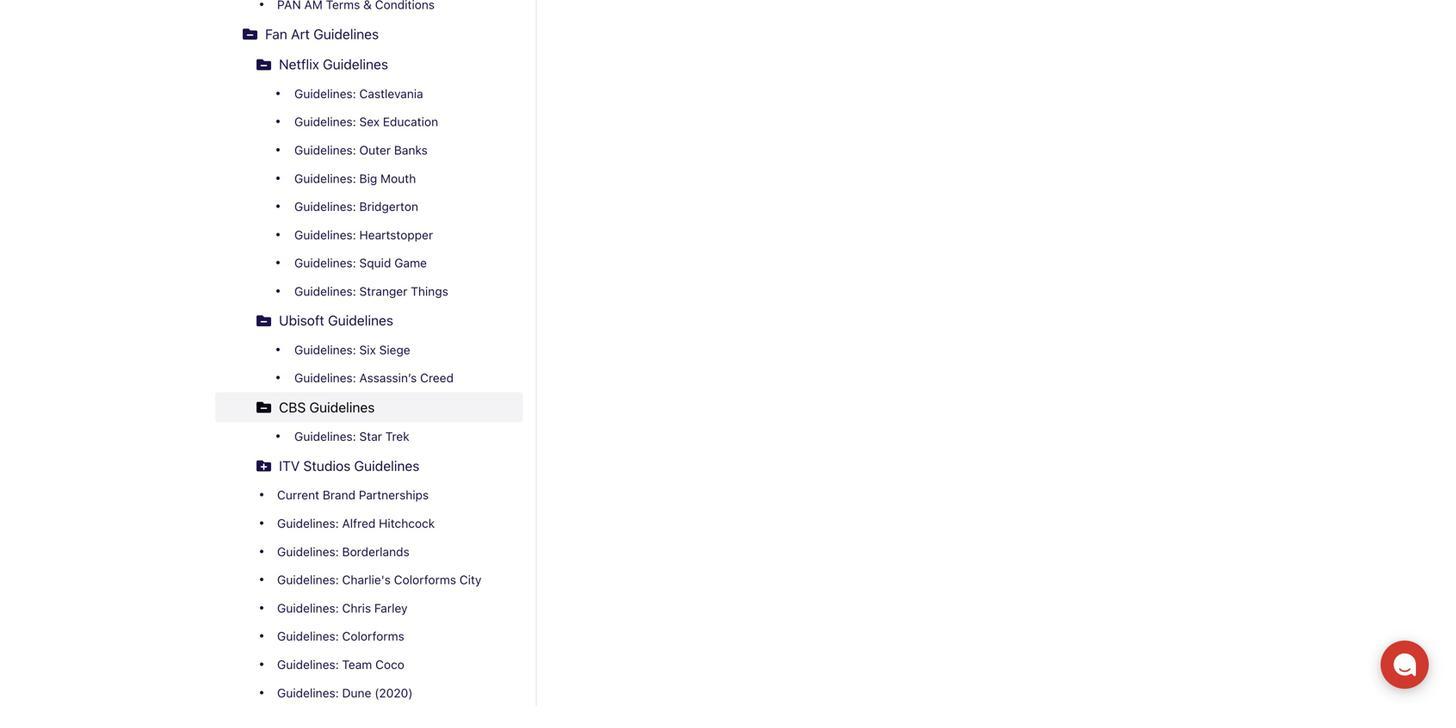 Task type: describe. For each thing, give the bounding box(es) containing it.
guidelines: stranger things link
[[243, 277, 523, 305]]

guidelines: for guidelines: assassin's creed
[[294, 371, 356, 385]]

bridgerton
[[359, 199, 418, 214]]

guidelines: big mouth link
[[243, 164, 523, 192]]

big
[[359, 171, 377, 185]]

guidelines: assassin's creed link
[[243, 364, 523, 392]]

guidelines: for guidelines: squid game
[[294, 256, 356, 270]]

guidelines: squid game
[[294, 256, 427, 270]]

guidelines for netflix guidelines
[[323, 56, 388, 72]]

guidelines: for guidelines: six siege
[[294, 343, 356, 357]]

assassin's
[[359, 371, 417, 385]]

guidelines: for guidelines: charlie's colorforms city
[[277, 573, 339, 587]]

cbs guidelines link
[[215, 392, 523, 423]]

guidelines: for guidelines: alfred hitchcock
[[277, 516, 339, 530]]

chris
[[342, 601, 371, 615]]

guidelines: bridgerton link
[[243, 192, 523, 221]]

guidelines for ubisoft guidelines
[[328, 312, 393, 329]]

guidelines: heartstopper
[[294, 228, 433, 242]]

creed
[[420, 371, 454, 385]]

netflix guidelines
[[279, 56, 388, 72]]

guidelines: for guidelines: sex education
[[294, 115, 356, 129]]

guidelines: outer banks link
[[243, 136, 523, 164]]

studios
[[303, 458, 351, 474]]

mouth
[[381, 171, 416, 185]]

guidelines: heartstopper link
[[243, 221, 523, 249]]

dune
[[342, 686, 371, 700]]

guidelines: for guidelines: chris farley
[[277, 601, 339, 615]]

open chat image
[[1393, 653, 1417, 677]]

guidelines: for guidelines: outer banks
[[294, 143, 356, 157]]

game
[[394, 256, 427, 270]]

guidelines: for guidelines: stranger things
[[294, 284, 356, 298]]

guidelines: bridgerton
[[294, 199, 418, 214]]

guidelines: for guidelines: dune (2020)
[[277, 686, 339, 700]]

cbs
[[279, 399, 306, 415]]

guidelines: squid game link
[[243, 249, 523, 277]]

guidelines: borderlands link
[[215, 538, 523, 566]]

castlevania
[[359, 86, 423, 101]]

guidelines: for guidelines: heartstopper
[[294, 228, 356, 242]]

guidelines: castlevania
[[294, 86, 423, 101]]

squid
[[359, 256, 391, 270]]

guidelines: sex education link
[[243, 108, 523, 136]]

farley
[[374, 601, 408, 615]]

sex
[[359, 115, 380, 129]]

guidelines: for guidelines: borderlands
[[277, 544, 339, 559]]

current
[[277, 488, 319, 502]]

fan
[[265, 26, 287, 42]]

netflix
[[279, 56, 319, 72]]

six
[[359, 343, 376, 357]]

guidelines: dune (2020)
[[277, 686, 413, 700]]

guidelines: borderlands
[[277, 544, 410, 559]]

ubisoft guidelines link
[[215, 305, 523, 336]]

guidelines: alfred hitchcock
[[277, 516, 435, 530]]

guidelines: outer banks
[[294, 143, 428, 157]]

guidelines: big mouth
[[294, 171, 416, 185]]

guidelines: for guidelines: colorforms
[[277, 629, 339, 643]]

guidelines up netflix guidelines
[[314, 26, 379, 42]]

coco
[[375, 657, 405, 672]]

guidelines: six siege link
[[243, 336, 523, 364]]

guidelines: star trek link
[[243, 423, 523, 451]]

guidelines: charlie's colorforms city link
[[215, 566, 523, 594]]

banks
[[394, 143, 428, 157]]

0 vertical spatial colorforms
[[394, 573, 456, 587]]



Task type: locate. For each thing, give the bounding box(es) containing it.
guidelines: inside guidelines: sex education link
[[294, 115, 356, 129]]

guidelines: assassin's creed
[[294, 371, 454, 385]]

(2020)
[[375, 686, 413, 700]]

guidelines for cbs guidelines
[[309, 399, 375, 415]]

colorforms up farley
[[394, 573, 456, 587]]

guidelines: down guidelines: colorforms
[[277, 657, 339, 672]]

ubisoft guidelines
[[279, 312, 393, 329]]

stranger
[[359, 284, 408, 298]]

team
[[342, 657, 372, 672]]

colorforms
[[394, 573, 456, 587], [342, 629, 405, 643]]

guidelines: down guidelines: bridgerton
[[294, 228, 356, 242]]

guidelines up guidelines: star trek
[[309, 399, 375, 415]]

guidelines: colorforms link
[[215, 622, 523, 650]]

city
[[460, 573, 482, 587]]

guidelines: chris farley
[[277, 601, 408, 615]]

hitchcock
[[379, 516, 435, 530]]

siege
[[379, 343, 410, 357]]

guidelines: chris farley link
[[215, 594, 523, 622]]

guidelines: for guidelines: big mouth
[[294, 171, 356, 185]]

guidelines: up guidelines: colorforms
[[277, 601, 339, 615]]

partnerships
[[359, 488, 429, 502]]

guidelines: inside guidelines: dune (2020) link
[[277, 686, 339, 700]]

star
[[359, 429, 382, 444]]

guidelines: for guidelines: castlevania
[[294, 86, 356, 101]]

guidelines: for guidelines: bridgerton
[[294, 199, 356, 214]]

guidelines: inside guidelines: alfred hitchcock link
[[277, 516, 339, 530]]

guidelines: up guidelines: big mouth at the top left of page
[[294, 143, 356, 157]]

guidelines: down guidelines: alfred hitchcock
[[277, 544, 339, 559]]

ubisoft
[[279, 312, 324, 329]]

guidelines: down current
[[277, 516, 339, 530]]

guidelines: team coco link
[[215, 650, 523, 679]]

things
[[411, 284, 448, 298]]

guidelines: down guidelines: castlevania
[[294, 115, 356, 129]]

guidelines: alfred hitchcock link
[[215, 509, 523, 538]]

guidelines: inside guidelines: colorforms link
[[277, 629, 339, 643]]

colorforms down the guidelines: chris farley link
[[342, 629, 405, 643]]

alfred
[[342, 516, 376, 530]]

guidelines: down ubisoft guidelines at the left of the page
[[294, 343, 356, 357]]

guidelines down guidelines: star trek link
[[354, 458, 420, 474]]

education
[[383, 115, 438, 129]]

guidelines: dune (2020) link
[[215, 679, 523, 706]]

charlie's
[[342, 573, 391, 587]]

guidelines: team coco
[[277, 657, 405, 672]]

fan art guidelines link
[[215, 19, 523, 49]]

1 vertical spatial colorforms
[[342, 629, 405, 643]]

guidelines: down netflix guidelines
[[294, 86, 356, 101]]

borderlands
[[342, 544, 410, 559]]

guidelines: inside guidelines: star trek link
[[294, 429, 356, 444]]

guidelines: down guidelines: team coco
[[277, 686, 339, 700]]

guidelines: six siege
[[294, 343, 410, 357]]

guidelines
[[314, 26, 379, 42], [323, 56, 388, 72], [328, 312, 393, 329], [309, 399, 375, 415], [354, 458, 420, 474]]

guidelines: star trek
[[294, 429, 410, 444]]

netflix guidelines link
[[215, 49, 523, 80]]

cbs guidelines
[[279, 399, 375, 415]]

guidelines: down guidelines: heartstopper
[[294, 256, 356, 270]]

fan art guidelines
[[265, 26, 379, 42]]

guidelines: for guidelines: team coco
[[277, 657, 339, 672]]

art
[[291, 26, 310, 42]]

guidelines: down cbs guidelines
[[294, 429, 356, 444]]

guidelines: inside 'guidelines: six siege' link
[[294, 343, 356, 357]]

guidelines: inside "guidelines: charlie's colorforms city" link
[[277, 573, 339, 587]]

guidelines: inside guidelines: heartstopper link
[[294, 228, 356, 242]]

guidelines: colorforms
[[277, 629, 405, 643]]

guidelines: sex education
[[294, 115, 438, 129]]

guidelines: for guidelines: star trek
[[294, 429, 356, 444]]

outer
[[359, 143, 391, 157]]

guidelines: castlevania link
[[243, 80, 523, 108]]

guidelines: up cbs guidelines
[[294, 371, 356, 385]]

guidelines: up ubisoft guidelines at the left of the page
[[294, 284, 356, 298]]

guidelines up guidelines: castlevania
[[323, 56, 388, 72]]

brand
[[323, 488, 356, 502]]

guidelines up six
[[328, 312, 393, 329]]

guidelines:
[[294, 86, 356, 101], [294, 115, 356, 129], [294, 143, 356, 157], [294, 171, 356, 185], [294, 199, 356, 214], [294, 228, 356, 242], [294, 256, 356, 270], [294, 284, 356, 298], [294, 343, 356, 357], [294, 371, 356, 385], [294, 429, 356, 444], [277, 516, 339, 530], [277, 544, 339, 559], [277, 573, 339, 587], [277, 601, 339, 615], [277, 629, 339, 643], [277, 657, 339, 672], [277, 686, 339, 700]]

current brand partnerships
[[277, 488, 429, 502]]

guidelines: down guidelines: big mouth at the top left of page
[[294, 199, 356, 214]]

itv
[[279, 458, 300, 474]]

guidelines: up guidelines: team coco
[[277, 629, 339, 643]]

guidelines: inside guidelines: bridgerton link
[[294, 199, 356, 214]]

itv studios guidelines link
[[215, 451, 523, 481]]

guidelines: stranger things
[[294, 284, 448, 298]]

guidelines: up guidelines: bridgerton
[[294, 171, 356, 185]]

guidelines: charlie's colorforms city
[[277, 573, 482, 587]]

guidelines: inside guidelines: big mouth link
[[294, 171, 356, 185]]

guidelines: inside 'guidelines: castlevania' link
[[294, 86, 356, 101]]

guidelines: inside guidelines: stranger things link
[[294, 284, 356, 298]]

trek
[[385, 429, 410, 444]]

guidelines: inside guidelines: borderlands link
[[277, 544, 339, 559]]

guidelines: up guidelines: chris farley
[[277, 573, 339, 587]]

itv studios guidelines
[[279, 458, 420, 474]]

current brand partnerships link
[[215, 481, 523, 509]]

guidelines: inside guidelines: outer banks link
[[294, 143, 356, 157]]

heartstopper
[[359, 228, 433, 242]]



Task type: vqa. For each thing, say whether or not it's contained in the screenshot.
'Guidelines:' for Guidelines: Six Siege
yes



